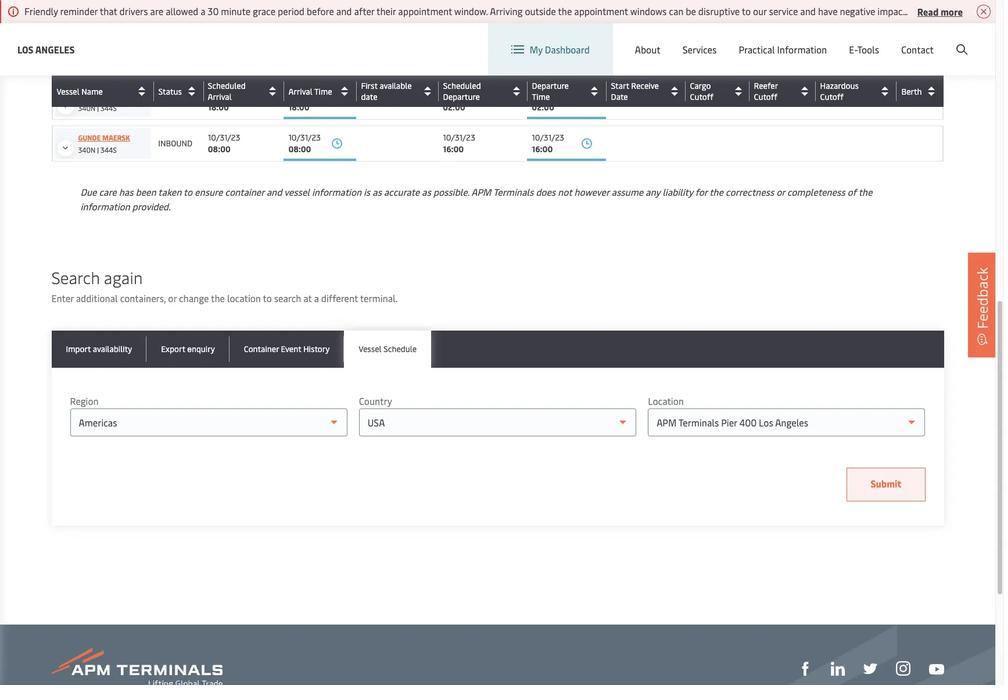 Task type: vqa. For each thing, say whether or not it's contained in the screenshot.
Create
yes



Task type: describe. For each thing, give the bounding box(es) containing it.
negative
[[840, 5, 876, 17]]

departure inside 'button'
[[532, 80, 569, 91]]

341n | 343s button
[[57, 0, 149, 23]]

terminal.
[[360, 292, 398, 305]]

1 02:00 from the left
[[443, 102, 465, 113]]

outside
[[525, 5, 556, 17]]

and inside due care has been taken to ensure container and vessel information is as accurate as possible. apm terminals does not however assume any liability for the correctness or completeness of the information provided.
[[267, 185, 282, 198]]

inbound for 10/30/23 18:00
[[158, 96, 193, 107]]

reefer cutoff
[[754, 80, 778, 102]]

apm
[[471, 185, 491, 198]]

start receive date
[[611, 80, 659, 102]]

dashboard
[[545, 43, 590, 56]]

e-tools
[[849, 43, 879, 56]]

0 horizontal spatial information
[[81, 200, 130, 213]]

services
[[683, 43, 717, 56]]

16:00 inside 10/30/23 16:00
[[532, 56, 553, 67]]

of
[[848, 185, 857, 198]]

country
[[359, 395, 392, 407]]

1 horizontal spatial and
[[336, 5, 352, 17]]

reefer
[[754, 80, 778, 91]]

import availability
[[66, 344, 132, 355]]

departure inside scheduled departure
[[443, 91, 480, 102]]

e-
[[849, 43, 858, 56]]

tab list containing import availability
[[51, 331, 944, 368]]

who
[[957, 5, 974, 17]]

time for arrival time
[[314, 86, 332, 97]]

instagram link
[[896, 661, 911, 676]]

read
[[918, 5, 939, 18]]

1 drivers from the left
[[120, 5, 148, 17]]

period
[[278, 5, 305, 17]]

e-tools button
[[849, 23, 879, 76]]

scheduled for arrival
[[208, 80, 246, 91]]

container event history
[[244, 344, 330, 355]]

2 drivers from the left
[[926, 5, 955, 17]]

event
[[281, 344, 301, 355]]

344s for maersk
[[100, 145, 117, 155]]

import
[[66, 344, 91, 355]]

berth
[[902, 86, 922, 97]]

however
[[574, 185, 610, 198]]

hazardous
[[820, 80, 859, 91]]

start
[[611, 80, 629, 91]]

at
[[304, 292, 312, 305]]

cargo
[[690, 80, 711, 91]]

have
[[818, 5, 838, 17]]

my
[[530, 43, 543, 56]]

close alert image
[[977, 5, 991, 19]]

inbound for 10/31/23 08:00
[[158, 138, 193, 149]]

import availability button
[[51, 331, 147, 368]]

container
[[225, 185, 264, 198]]

taken
[[158, 185, 182, 198]]

location
[[227, 292, 261, 305]]

enter
[[51, 292, 74, 305]]

on
[[913, 5, 924, 17]]

login
[[880, 34, 902, 47]]

scheduled arrival
[[208, 80, 246, 102]]

1 horizontal spatial 10/30/23
[[289, 90, 323, 101]]

assume
[[612, 185, 644, 198]]

scheduled for departure
[[443, 80, 481, 91]]

containers,
[[120, 292, 166, 305]]

scheduled departure button
[[443, 80, 525, 102]]

terminals
[[493, 185, 534, 198]]

the right outside at the top right of the page
[[558, 5, 572, 17]]

receive
[[631, 80, 659, 91]]

1 as from the left
[[373, 185, 382, 198]]

2 10/31/23 08:00 from the left
[[289, 132, 321, 155]]

emden
[[108, 91, 131, 101]]

submit button
[[847, 468, 926, 502]]

vessel for vessel name
[[57, 86, 80, 97]]

search
[[274, 292, 301, 305]]

inbound 08:00
[[158, 0, 231, 17]]

cargo cutoff
[[690, 80, 714, 102]]

windows
[[631, 5, 667, 17]]

arrival time
[[289, 86, 332, 97]]

1 appointment from the left
[[398, 5, 452, 17]]

that
[[100, 5, 117, 17]]

contact
[[902, 43, 934, 56]]

los
[[17, 43, 33, 56]]

a inside search again enter additional containers, or change the location to search at a different terminal.
[[314, 292, 319, 305]]

maersk emden 340n | 344s
[[78, 91, 131, 113]]

vessel schedule button
[[344, 331, 431, 368]]

contact button
[[902, 23, 934, 76]]

0 horizontal spatial location
[[648, 395, 684, 407]]

start receive date button
[[611, 80, 683, 102]]

arrive
[[977, 5, 1000, 17]]

2 10/30/23 18:00 from the left
[[289, 90, 323, 113]]

1 10/30/23 18:00 from the left
[[208, 90, 242, 113]]

or inside due care has been taken to ensure container and vessel information is as accurate as possible. apm terminals does not however assume any liability for the correctness or completeness of the information provided.
[[777, 185, 785, 198]]

login / create account
[[880, 34, 974, 47]]

search
[[51, 266, 100, 288]]

completeness
[[787, 185, 846, 198]]

export
[[161, 344, 185, 355]]

available
[[380, 80, 412, 91]]

1 10/31/23 08:00 from the left
[[208, 132, 240, 155]]

0 horizontal spatial 10/30/23
[[208, 90, 242, 101]]

tools
[[858, 43, 879, 56]]

date
[[361, 91, 378, 102]]

2 10/31/23 02:00 from the left
[[532, 90, 564, 113]]

after
[[354, 5, 375, 17]]

vessel
[[284, 185, 310, 198]]

login / create account link
[[858, 23, 974, 58]]

history
[[303, 344, 330, 355]]

08:00 up the ensure
[[208, 144, 231, 155]]

344s for emden
[[100, 103, 117, 113]]

los angeles
[[17, 43, 75, 56]]

you tube link
[[929, 661, 944, 676]]

menu
[[801, 34, 825, 47]]

create
[[910, 34, 937, 47]]

2 10/31/23 16:00 from the left
[[532, 132, 564, 155]]

341n | 343s
[[78, 13, 115, 22]]

| for gunde
[[97, 145, 99, 155]]

the right of
[[859, 185, 873, 198]]

feedback
[[973, 267, 992, 329]]

first available date button
[[361, 80, 436, 102]]



Task type: locate. For each thing, give the bounding box(es) containing it.
and
[[336, 5, 352, 17], [801, 5, 816, 17], [267, 185, 282, 198]]

3 cutoff from the left
[[820, 91, 844, 102]]

1 horizontal spatial drivers
[[926, 5, 955, 17]]

1 horizontal spatial 02:00
[[532, 102, 554, 113]]

0 vertical spatial vessel
[[57, 86, 80, 97]]

1 344s from the top
[[100, 103, 117, 113]]

344s down gunde
[[100, 145, 117, 155]]

1 vertical spatial inbound
[[158, 96, 193, 107]]

minute
[[221, 5, 251, 17]]

grace
[[253, 5, 276, 17]]

2 horizontal spatial to
[[742, 5, 751, 17]]

vessel inside vessel name button
[[57, 86, 80, 97]]

drivers right on in the right top of the page
[[926, 5, 955, 17]]

arrival right scheduled arrival button
[[289, 86, 313, 97]]

arrival inside "scheduled arrival"
[[208, 91, 232, 102]]

1 horizontal spatial information
[[312, 185, 362, 198]]

scheduled inside button
[[208, 80, 246, 91]]

2 as from the left
[[422, 185, 431, 198]]

been
[[136, 185, 156, 198]]

facebook image
[[798, 662, 812, 676]]

drivers
[[120, 5, 148, 17], [926, 5, 955, 17]]

1 vertical spatial 344s
[[100, 145, 117, 155]]

youtube image
[[929, 664, 944, 675]]

scheduled arrival button
[[208, 80, 281, 102]]

10/31/23 16:00
[[443, 132, 475, 155], [532, 132, 564, 155]]

2 18:00 from the left
[[289, 102, 310, 113]]

inbound up taken
[[158, 138, 193, 149]]

vessel name
[[57, 86, 103, 97]]

1 horizontal spatial 10/31/23 02:00
[[532, 90, 564, 113]]

340n inside maersk emden 340n | 344s
[[78, 103, 95, 113]]

maersk right gunde
[[102, 133, 130, 142]]

submit
[[871, 477, 902, 490]]

export еnquiry button
[[147, 331, 229, 368]]

twitter image
[[864, 662, 877, 676]]

allowed
[[166, 5, 198, 17]]

340n for gunde maersk 340n | 344s
[[78, 145, 95, 155]]

due
[[81, 185, 97, 198]]

departure time
[[532, 80, 569, 102]]

cutoff for hazardous
[[820, 91, 844, 102]]

1 cutoff from the left
[[690, 91, 714, 102]]

340n
[[78, 103, 95, 113], [78, 145, 95, 155]]

0 horizontal spatial scheduled
[[208, 80, 246, 91]]

cutoff right the cargo cutoff button
[[754, 91, 778, 102]]

or inside search again enter additional containers, or change the location to search at a different terminal.
[[168, 292, 177, 305]]

scheduled inside button
[[443, 80, 481, 91]]

10/30/23 16:00
[[532, 44, 566, 67]]

1 vertical spatial location
[[648, 395, 684, 407]]

0 vertical spatial 344s
[[100, 103, 117, 113]]

| down gunde
[[97, 145, 99, 155]]

practical information button
[[739, 23, 827, 76]]

vessel left name
[[57, 86, 80, 97]]

1 340n from the top
[[78, 103, 95, 113]]

10/30/23
[[532, 44, 566, 55], [208, 90, 242, 101], [289, 90, 323, 101]]

ensure
[[195, 185, 223, 198]]

1 horizontal spatial 18:00
[[289, 102, 310, 113]]

my dashboard button
[[511, 23, 590, 76]]

1 vertical spatial to
[[184, 185, 192, 198]]

tab list
[[51, 331, 944, 368]]

02:00
[[443, 102, 465, 113], [532, 102, 554, 113]]

shape link
[[798, 661, 812, 676]]

08:00 up vessel
[[289, 144, 311, 155]]

switch location button
[[650, 34, 734, 47]]

0 horizontal spatial vessel
[[57, 86, 80, 97]]

1 vertical spatial information
[[81, 200, 130, 213]]

cutoff inside hazardous cutoff
[[820, 91, 844, 102]]

0 horizontal spatial 10/31/23 02:00
[[443, 90, 475, 113]]

0 vertical spatial maersk
[[78, 91, 106, 101]]

1 horizontal spatial scheduled
[[443, 80, 481, 91]]

0 vertical spatial inbound
[[158, 0, 193, 11]]

1 horizontal spatial location
[[699, 34, 734, 47]]

are
[[150, 5, 163, 17]]

2 scheduled from the left
[[443, 80, 481, 91]]

2 inbound from the top
[[158, 96, 193, 107]]

inbound left 30
[[158, 0, 193, 11]]

0 horizontal spatial cutoff
[[690, 91, 714, 102]]

10/31/23
[[443, 90, 475, 101], [532, 90, 564, 101], [208, 132, 240, 143], [289, 132, 321, 143], [443, 132, 475, 143], [532, 132, 564, 143]]

reefer cutoff button
[[754, 80, 813, 102]]

our
[[753, 5, 767, 17]]

departure
[[532, 80, 569, 91], [443, 91, 480, 102]]

08:00 right allowed
[[208, 6, 231, 17]]

cutoff for cargo
[[690, 91, 714, 102]]

gunde
[[78, 133, 101, 142]]

container event history button
[[229, 331, 344, 368]]

0 vertical spatial to
[[742, 5, 751, 17]]

due care has been taken to ensure container and vessel information is as accurate as possible. apm terminals does not however assume any liability for the correctness or completeness of the information provided.
[[81, 185, 873, 213]]

information down care
[[81, 200, 130, 213]]

angeles
[[35, 43, 75, 56]]

change
[[179, 292, 209, 305]]

10/31/23 08:00 up the ensure
[[208, 132, 240, 155]]

1 inbound from the top
[[158, 0, 193, 11]]

name
[[81, 86, 103, 97]]

as
[[373, 185, 382, 198], [422, 185, 431, 198]]

| inside "button"
[[96, 13, 97, 22]]

arrival right the status button
[[208, 91, 232, 102]]

vessel inside vessel schedule button
[[359, 344, 382, 355]]

to inside search again enter additional containers, or change the location to search at a different terminal.
[[263, 292, 272, 305]]

| right 341n
[[96, 13, 97, 22]]

344s down emden
[[100, 103, 117, 113]]

0 horizontal spatial 18:00
[[208, 102, 229, 113]]

| for maersk
[[97, 103, 99, 113]]

2 340n from the top
[[78, 145, 95, 155]]

| inside gunde maersk 340n | 344s
[[97, 145, 99, 155]]

the right for
[[710, 185, 724, 198]]

has
[[119, 185, 133, 198]]

2 344s from the top
[[100, 145, 117, 155]]

| inside maersk emden 340n | 344s
[[97, 103, 99, 113]]

cutoff right reefer cutoff button
[[820, 91, 844, 102]]

0 horizontal spatial 10/31/23 08:00
[[208, 132, 240, 155]]

340n for maersk emden 340n | 344s
[[78, 103, 95, 113]]

1 horizontal spatial as
[[422, 185, 431, 198]]

2 cutoff from the left
[[754, 91, 778, 102]]

switch location
[[669, 34, 734, 47]]

0 horizontal spatial departure
[[443, 91, 480, 102]]

18:00
[[208, 102, 229, 113], [289, 102, 310, 113]]

0 horizontal spatial time
[[314, 86, 332, 97]]

343s
[[99, 13, 115, 22]]

2 vertical spatial to
[[263, 292, 272, 305]]

1 horizontal spatial 10/31/23 16:00
[[532, 132, 564, 155]]

or right correctness
[[777, 185, 785, 198]]

0 horizontal spatial arrival
[[208, 91, 232, 102]]

time inside departure time
[[532, 91, 550, 102]]

instagram image
[[896, 662, 911, 676]]

and left after
[[336, 5, 352, 17]]

1 vertical spatial or
[[168, 292, 177, 305]]

a right at
[[314, 292, 319, 305]]

cutoff down services
[[690, 91, 714, 102]]

08:00 right grace
[[289, 6, 311, 17]]

1 vertical spatial |
[[97, 103, 99, 113]]

account
[[939, 34, 974, 47]]

service
[[769, 5, 798, 17]]

inbound inside the inbound 08:00
[[158, 0, 193, 11]]

10/31/23 16:00 up the does
[[532, 132, 564, 155]]

maersk left emden
[[78, 91, 106, 101]]

care
[[99, 185, 117, 198]]

cutoff inside reefer cutoff
[[754, 91, 778, 102]]

1 10/31/23 16:00 from the left
[[443, 132, 475, 155]]

1 horizontal spatial appointment
[[574, 5, 628, 17]]

information
[[778, 43, 827, 56]]

340n down name
[[78, 103, 95, 113]]

1 horizontal spatial cutoff
[[754, 91, 778, 102]]

container
[[244, 344, 279, 355]]

information left is
[[312, 185, 362, 198]]

1 horizontal spatial or
[[777, 185, 785, 198]]

cutoff
[[690, 91, 714, 102], [754, 91, 778, 102], [820, 91, 844, 102]]

0 horizontal spatial as
[[373, 185, 382, 198]]

0 vertical spatial location
[[699, 34, 734, 47]]

0 horizontal spatial to
[[184, 185, 192, 198]]

1 scheduled from the left
[[208, 80, 246, 91]]

time for departure time
[[532, 91, 550, 102]]

friendly
[[24, 5, 58, 17]]

1 vertical spatial 340n
[[78, 145, 95, 155]]

read more
[[918, 5, 963, 18]]

| down vessel name button
[[97, 103, 99, 113]]

practical information
[[739, 43, 827, 56]]

time down 10/30/23 16:00
[[532, 91, 550, 102]]

location
[[699, 34, 734, 47], [648, 395, 684, 407]]

as right accurate
[[422, 185, 431, 198]]

vessel schedule
[[359, 344, 417, 355]]

or
[[777, 185, 785, 198], [168, 292, 177, 305]]

o
[[1003, 5, 1004, 17]]

hazardous cutoff button
[[820, 80, 894, 102]]

los angeles link
[[17, 42, 75, 57]]

hazardous cutoff
[[820, 80, 859, 102]]

1 vertical spatial a
[[314, 292, 319, 305]]

0 horizontal spatial or
[[168, 292, 177, 305]]

0 horizontal spatial and
[[267, 185, 282, 198]]

global menu
[[772, 34, 825, 47]]

maersk inside maersk emden 340n | 344s
[[78, 91, 106, 101]]

berth button
[[902, 82, 941, 101]]

appointment right "their"
[[398, 5, 452, 17]]

0 horizontal spatial 10/30/23 18:00
[[208, 90, 242, 113]]

to right taken
[[184, 185, 192, 198]]

maersk inside gunde maersk 340n | 344s
[[102, 133, 130, 142]]

export еnquiry
[[161, 344, 215, 355]]

344s inside gunde maersk 340n | 344s
[[100, 145, 117, 155]]

2 horizontal spatial and
[[801, 5, 816, 17]]

vessel for vessel schedule
[[359, 344, 382, 355]]

2 horizontal spatial 10/30/23
[[532, 44, 566, 55]]

1 horizontal spatial 10/30/23 18:00
[[289, 90, 323, 113]]

drivers left the are at the left of page
[[120, 5, 148, 17]]

schedule
[[384, 344, 417, 355]]

time left date
[[314, 86, 332, 97]]

0 horizontal spatial a
[[201, 5, 205, 17]]

0 vertical spatial |
[[96, 13, 97, 22]]

arrival inside arrival time 'button'
[[289, 86, 313, 97]]

08:00 inside the inbound 08:00
[[208, 6, 231, 17]]

maersk
[[78, 91, 106, 101], [102, 133, 130, 142]]

|
[[96, 13, 97, 22], [97, 103, 99, 113], [97, 145, 99, 155]]

as right is
[[373, 185, 382, 198]]

to inside due care has been taken to ensure container and vessel information is as accurate as possible. apm terminals does not however assume any liability for the correctness or completeness of the information provided.
[[184, 185, 192, 198]]

1 horizontal spatial departure
[[532, 80, 569, 91]]

1 vertical spatial maersk
[[102, 133, 130, 142]]

1 horizontal spatial a
[[314, 292, 319, 305]]

0 vertical spatial 340n
[[78, 103, 95, 113]]

30
[[208, 5, 219, 17]]

0 vertical spatial or
[[777, 185, 785, 198]]

read more button
[[918, 4, 963, 19]]

1 horizontal spatial 10/31/23 08:00
[[289, 132, 321, 155]]

or left 'change'
[[168, 292, 177, 305]]

1 horizontal spatial time
[[532, 91, 550, 102]]

1 horizontal spatial vessel
[[359, 344, 382, 355]]

0 vertical spatial information
[[312, 185, 362, 198]]

appointment left 'windows'
[[574, 5, 628, 17]]

again
[[104, 266, 143, 288]]

2 vertical spatial |
[[97, 145, 99, 155]]

the inside search again enter additional containers, or change the location to search at a different terminal.
[[211, 292, 225, 305]]

3 inbound from the top
[[158, 138, 193, 149]]

linkedin image
[[831, 662, 845, 676]]

any
[[646, 185, 660, 198]]

to left our
[[742, 5, 751, 17]]

1 18:00 from the left
[[208, 102, 229, 113]]

02:00 down 10/30/23 16:00
[[532, 102, 554, 113]]

fill 44 link
[[864, 661, 877, 676]]

arrival time button
[[289, 82, 354, 101]]

10/31/23 16:00 up possible.
[[443, 132, 475, 155]]

2 vertical spatial inbound
[[158, 138, 193, 149]]

can
[[669, 5, 684, 17]]

provided.
[[132, 200, 171, 213]]

a left 30
[[201, 5, 205, 17]]

340n inside gunde maersk 340n | 344s
[[78, 145, 95, 155]]

cutoff for reefer
[[754, 91, 778, 102]]

to left search
[[263, 292, 272, 305]]

impacts
[[878, 5, 911, 17]]

window.
[[454, 5, 488, 17]]

2 horizontal spatial cutoff
[[820, 91, 844, 102]]

02:00 right first available date button
[[443, 102, 465, 113]]

and left vessel
[[267, 185, 282, 198]]

and left have on the top right
[[801, 5, 816, 17]]

date
[[611, 91, 628, 102]]

inbound left "scheduled arrival"
[[158, 96, 193, 107]]

accurate
[[384, 185, 420, 198]]

disruptive
[[699, 5, 740, 17]]

status button
[[158, 82, 201, 101]]

apmt footer logo image
[[51, 648, 222, 685]]

0 horizontal spatial drivers
[[120, 5, 148, 17]]

search again enter additional containers, or change the location to search at a different terminal.
[[51, 266, 398, 305]]

2 02:00 from the left
[[532, 102, 554, 113]]

1 vertical spatial vessel
[[359, 344, 382, 355]]

2 appointment from the left
[[574, 5, 628, 17]]

about
[[635, 43, 661, 56]]

for
[[696, 185, 708, 198]]

1 horizontal spatial arrival
[[289, 86, 313, 97]]

0 horizontal spatial 10/31/23 16:00
[[443, 132, 475, 155]]

0 horizontal spatial 02:00
[[443, 102, 465, 113]]

first available date
[[361, 80, 412, 102]]

344s inside maersk emden 340n | 344s
[[100, 103, 117, 113]]

be
[[686, 5, 696, 17]]

1 10/31/23 02:00 from the left
[[443, 90, 475, 113]]

region
[[70, 395, 99, 407]]

vessel left schedule
[[359, 344, 382, 355]]

the right 'change'
[[211, 292, 225, 305]]

10/31/23 08:00 up vessel
[[289, 132, 321, 155]]

340n down gunde
[[78, 145, 95, 155]]

1 horizontal spatial to
[[263, 292, 272, 305]]

0 horizontal spatial appointment
[[398, 5, 452, 17]]

0 vertical spatial a
[[201, 5, 205, 17]]



